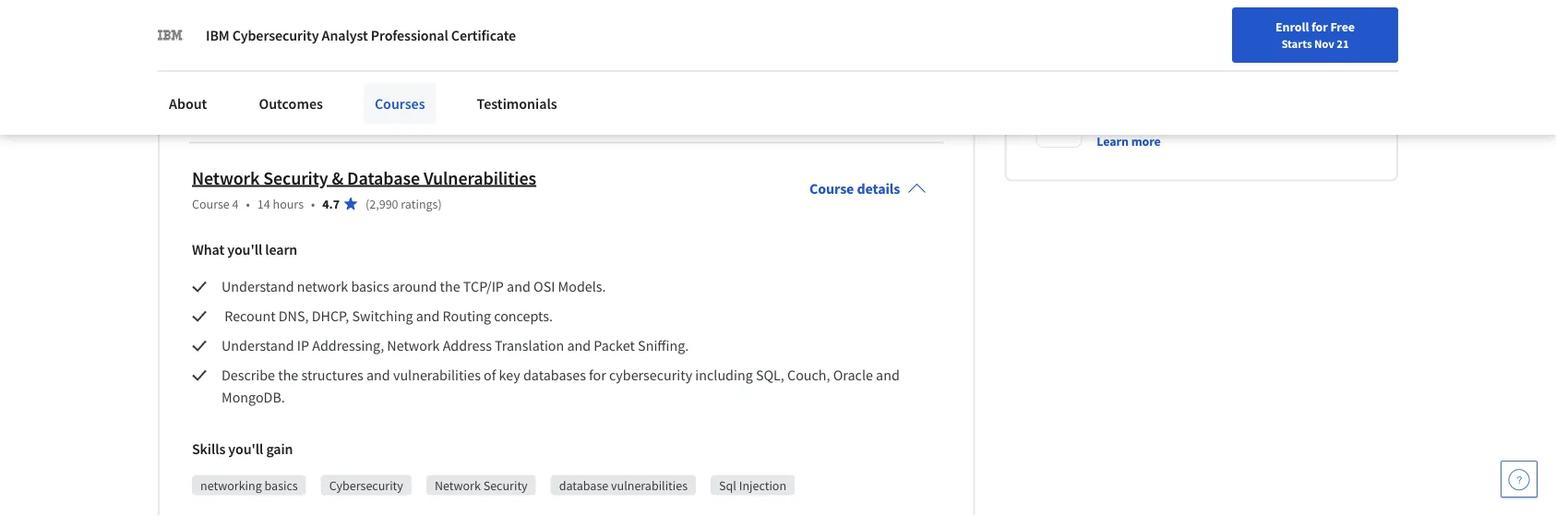 Task type: locate. For each thing, give the bounding box(es) containing it.
framework
[[401, 74, 490, 97]]

0 vertical spatial basics
[[351, 277, 389, 296]]

• down compliance
[[311, 103, 315, 119]]

cybersecurity for cybersecurity
[[329, 477, 403, 493]]

1 horizontal spatial vulnerabilities
[[611, 477, 688, 493]]

1 horizontal spatial &
[[494, 74, 505, 97]]

course left 4
[[192, 195, 230, 212]]

4.7 for ( 3,086 ratings )
[[322, 103, 340, 119]]

learn
[[265, 240, 297, 259]]

system
[[509, 74, 567, 97]]

1 vertical spatial vulnerabilities
[[611, 477, 688, 493]]

understand up recount
[[222, 277, 294, 296]]

oracle
[[833, 366, 873, 384]]

1 horizontal spatial for
[[1312, 18, 1328, 35]]

understand
[[222, 277, 294, 296], [222, 336, 294, 355]]

0 horizontal spatial the
[[278, 366, 298, 384]]

network security
[[435, 477, 528, 493]]

basics
[[351, 277, 389, 296], [265, 477, 298, 493]]

0 vertical spatial for
[[1312, 18, 1328, 35]]

1 vertical spatial hours
[[273, 195, 304, 212]]

skills you'll gain
[[192, 440, 293, 458]]

structures
[[301, 366, 364, 384]]

hours right '17'
[[273, 103, 304, 119]]

the
[[440, 277, 460, 296], [278, 366, 298, 384]]

4.7 for ( 2,990 ratings )
[[322, 195, 340, 212]]

the down ip
[[278, 366, 298, 384]]

)
[[438, 103, 442, 119], [438, 195, 442, 212]]

0 vertical spatial )
[[438, 103, 442, 119]]

2 ( from the top
[[366, 195, 369, 212]]

( down network security & database vulnerabilities link
[[366, 195, 369, 212]]

14
[[257, 195, 270, 212]]

you'll
[[227, 240, 262, 259], [228, 440, 263, 458]]

understand ip addressing, network address translation and packet sniffing.
[[222, 336, 689, 355]]

ratings for 3,086 ratings
[[401, 103, 438, 119]]

0 horizontal spatial basics
[[265, 477, 298, 493]]

0 vertical spatial security
[[263, 166, 328, 189]]

1 vertical spatial understand
[[222, 336, 294, 355]]

understand for understand ip addressing, network address translation and packet sniffing.
[[222, 336, 294, 355]]

None search field
[[263, 12, 706, 48]]

1 vertical spatial you'll
[[228, 440, 263, 458]]

for down packet
[[589, 366, 606, 384]]

cybersecurity compliance framework & system administration
[[192, 74, 687, 97]]

ratings down cybersecurity compliance framework & system administration
[[401, 103, 438, 119]]

translation
[[495, 336, 564, 355]]

4.7 down network security & database vulnerabilities link
[[322, 195, 340, 212]]

0 vertical spatial vulnerabilities
[[393, 366, 481, 384]]

course for course 3
[[192, 103, 230, 119]]

0 horizontal spatial for
[[589, 366, 606, 384]]

ibm cybersecurity analyst professional certificate
[[206, 26, 516, 44]]

and
[[507, 277, 531, 296], [416, 307, 440, 325], [567, 336, 591, 355], [367, 366, 390, 384], [876, 366, 900, 384]]

1 vertical spatial basics
[[265, 477, 298, 493]]

0 vertical spatial network
[[192, 166, 260, 189]]

understand down recount
[[222, 336, 294, 355]]

) for 2,990 ratings
[[438, 195, 442, 212]]

2 understand from the top
[[222, 336, 294, 355]]

database
[[559, 477, 609, 493]]

) down 'vulnerabilities'
[[438, 195, 442, 212]]

sql,
[[756, 366, 785, 384]]

the left tcp/ip
[[440, 277, 460, 296]]

vulnerabilities down understand ip addressing, network address translation and packet sniffing.
[[393, 366, 481, 384]]

sql
[[719, 477, 737, 493]]

ratings
[[401, 103, 438, 119], [401, 195, 438, 212]]

0 vertical spatial understand
[[222, 277, 294, 296]]

hours
[[273, 103, 304, 119], [273, 195, 304, 212]]

ratings for 2,990 ratings
[[401, 195, 438, 212]]

& left database
[[332, 166, 344, 189]]

for
[[1312, 18, 1328, 35], [589, 366, 606, 384]]

course left details
[[810, 179, 854, 198]]

basics down gain
[[265, 477, 298, 493]]

2 ) from the top
[[438, 195, 442, 212]]

vulnerabilities
[[393, 366, 481, 384], [611, 477, 688, 493]]

security up 14
[[263, 166, 328, 189]]

ibm image
[[158, 22, 184, 48]]

& left system
[[494, 74, 505, 97]]

2 ratings from the top
[[401, 195, 438, 212]]

( 2,990 ratings )
[[366, 195, 442, 212]]

course details button
[[795, 154, 941, 224]]

&
[[494, 74, 505, 97], [332, 166, 344, 189]]

1 vertical spatial for
[[589, 366, 606, 384]]

you'll left learn
[[227, 240, 262, 259]]

vulnerabilities right database
[[611, 477, 688, 493]]

1 ratings from the top
[[401, 103, 438, 119]]

1 vertical spatial cybersecurity
[[192, 74, 300, 97]]

osi
[[534, 277, 555, 296]]

0 vertical spatial 4.7
[[322, 103, 340, 119]]

course for course details
[[810, 179, 854, 198]]

0 horizontal spatial vulnerabilities
[[393, 366, 481, 384]]

for inside enroll for free starts nov 21
[[1312, 18, 1328, 35]]

mongodb.
[[222, 388, 285, 407]]

0 horizontal spatial security
[[263, 166, 328, 189]]

1 vertical spatial ratings
[[401, 195, 438, 212]]

( down compliance
[[366, 103, 369, 119]]

2 vertical spatial cybersecurity
[[329, 477, 403, 493]]

basics up switching
[[351, 277, 389, 296]]

for up nov
[[1312, 18, 1328, 35]]

1 4.7 from the top
[[322, 103, 340, 119]]

1 vertical spatial (
[[366, 195, 369, 212]]

courses
[[375, 94, 425, 113]]

1 horizontal spatial security
[[483, 477, 528, 493]]

2 hours from the top
[[273, 195, 304, 212]]

you'll for learn
[[227, 240, 262, 259]]

• right 4
[[246, 195, 250, 212]]

security for network security
[[483, 477, 528, 493]]

cybersecurity
[[232, 26, 319, 44], [192, 74, 300, 97], [329, 477, 403, 493]]

and down around
[[416, 307, 440, 325]]

network security & database vulnerabilities link
[[192, 166, 536, 189]]

network for network security & database vulnerabilities
[[192, 166, 260, 189]]

network security & database vulnerabilities
[[192, 166, 536, 189]]

4.7
[[322, 103, 340, 119], [322, 195, 340, 212]]

hours right 14
[[273, 195, 304, 212]]

17
[[257, 103, 270, 119]]

courses link
[[364, 83, 436, 124]]

) for 3,086 ratings
[[438, 103, 442, 119]]

network
[[192, 166, 260, 189], [387, 336, 440, 355], [435, 477, 481, 493]]

1 horizontal spatial the
[[440, 277, 460, 296]]

0 vertical spatial ratings
[[401, 103, 438, 119]]

and left osi
[[507, 277, 531, 296]]

security
[[263, 166, 328, 189], [483, 477, 528, 493]]

1 ( from the top
[[366, 103, 369, 119]]

• for 4
[[246, 195, 250, 212]]

4.7 down compliance
[[322, 103, 340, 119]]

1 vertical spatial the
[[278, 366, 298, 384]]

•
[[311, 103, 315, 119], [246, 195, 250, 212], [311, 195, 315, 212]]

course left 3
[[192, 103, 230, 119]]

(
[[366, 103, 369, 119], [366, 195, 369, 212]]

tcp/ip
[[463, 277, 504, 296]]

understand for understand network basics around the tcp/ip and osi models.
[[222, 277, 294, 296]]

enroll for free starts nov 21
[[1276, 18, 1355, 51]]

1 ) from the top
[[438, 103, 442, 119]]

security left database
[[483, 477, 528, 493]]

ratings right 2,990
[[401, 195, 438, 212]]

professional
[[371, 26, 448, 44]]

recount
[[225, 307, 276, 325]]

and right oracle
[[876, 366, 900, 384]]

you'll left gain
[[228, 440, 263, 458]]

) down cybersecurity compliance framework & system administration "link"
[[438, 103, 442, 119]]

1 vertical spatial 4.7
[[322, 195, 340, 212]]

course inside 'dropdown button'
[[810, 179, 854, 198]]

course
[[192, 103, 230, 119], [810, 179, 854, 198], [192, 195, 230, 212]]

1 vertical spatial &
[[332, 166, 344, 189]]

1 understand from the top
[[222, 277, 294, 296]]

1 vertical spatial security
[[483, 477, 528, 493]]

couch,
[[788, 366, 830, 384]]

1 vertical spatial )
[[438, 195, 442, 212]]

for inside describe the structures and vulnerabilities of key databases for cybersecurity including sql, couch, oracle and mongodb.
[[589, 366, 606, 384]]

details
[[857, 179, 900, 198]]

2 vertical spatial network
[[435, 477, 481, 493]]

17 hours •
[[257, 103, 315, 119]]

ibm
[[206, 26, 230, 44]]

0 vertical spatial you'll
[[227, 240, 262, 259]]

outcomes
[[259, 94, 323, 113]]

what
[[192, 240, 224, 259]]

0 vertical spatial (
[[366, 103, 369, 119]]

0 vertical spatial hours
[[273, 103, 304, 119]]

1 vertical spatial network
[[387, 336, 440, 355]]

you'll for gain
[[228, 440, 263, 458]]

21
[[1337, 36, 1349, 51]]

enroll
[[1276, 18, 1309, 35]]

of
[[484, 366, 496, 384]]

2 4.7 from the top
[[322, 195, 340, 212]]

about link
[[158, 83, 218, 124]]



Task type: describe. For each thing, give the bounding box(es) containing it.
1 hours from the top
[[273, 103, 304, 119]]

key
[[499, 366, 520, 384]]

routing
[[443, 307, 491, 325]]

starts
[[1282, 36, 1312, 51]]

offered
[[1036, 55, 1095, 78]]

course details
[[810, 179, 900, 198]]

cybersecurity
[[609, 366, 693, 384]]

and down addressing,
[[367, 366, 390, 384]]

vulnerabilities
[[424, 166, 536, 189]]

• right 14
[[311, 195, 315, 212]]

address
[[443, 336, 492, 355]]

sql injection
[[719, 477, 787, 493]]

vulnerabilities inside describe the structures and vulnerabilities of key databases for cybersecurity including sql, couch, oracle and mongodb.
[[393, 366, 481, 384]]

course 4 • 14 hours •
[[192, 195, 315, 212]]

concepts.
[[494, 307, 553, 325]]

network for network security
[[435, 477, 481, 493]]

switching
[[352, 307, 413, 325]]

networking
[[200, 477, 262, 493]]

3
[[232, 103, 239, 119]]

nov
[[1315, 36, 1335, 51]]

administration
[[570, 74, 687, 97]]

injection
[[739, 477, 787, 493]]

network
[[297, 277, 348, 296]]

• for hours
[[311, 103, 315, 119]]

course 3
[[192, 103, 239, 119]]

networking basics
[[200, 477, 298, 493]]

the inside describe the structures and vulnerabilities of key databases for cybersecurity including sql, couch, oracle and mongodb.
[[278, 366, 298, 384]]

more
[[1132, 132, 1161, 149]]

offered by
[[1036, 55, 1118, 78]]

english button
[[1169, 0, 1280, 60]]

( 3,086 ratings )
[[366, 103, 442, 119]]

compliance
[[304, 74, 397, 97]]

( for 2,990
[[366, 195, 369, 212]]

gain
[[266, 440, 293, 458]]

and left packet
[[567, 336, 591, 355]]

0 vertical spatial &
[[494, 74, 505, 97]]

around
[[392, 277, 437, 296]]

packet
[[594, 336, 635, 355]]

learn more
[[1097, 132, 1161, 149]]

free
[[1331, 18, 1355, 35]]

4
[[232, 195, 239, 212]]

testimonials
[[477, 94, 557, 113]]

recount dns, dhcp, switching and routing concepts.
[[222, 307, 553, 325]]

( for 3,086
[[366, 103, 369, 119]]

addressing,
[[312, 336, 384, 355]]

models.
[[558, 277, 606, 296]]

2,990
[[369, 195, 398, 212]]

show notifications image
[[1307, 23, 1329, 45]]

1 horizontal spatial basics
[[351, 277, 389, 296]]

database
[[347, 166, 420, 189]]

describe the structures and vulnerabilities of key databases for cybersecurity including sql, couch, oracle and mongodb.
[[222, 366, 903, 407]]

sniffing.
[[638, 336, 689, 355]]

database vulnerabilities
[[559, 477, 688, 493]]

certificate
[[451, 26, 516, 44]]

including
[[695, 366, 753, 384]]

skills
[[192, 440, 225, 458]]

learn more button
[[1097, 131, 1161, 150]]

understand network basics around the tcp/ip and osi models.
[[222, 277, 606, 296]]

learn
[[1097, 132, 1129, 149]]

analyst
[[322, 26, 368, 44]]

about
[[169, 94, 207, 113]]

ip
[[297, 336, 309, 355]]

what you'll learn
[[192, 240, 297, 259]]

describe
[[222, 366, 275, 384]]

cybersecurity compliance framework & system administration link
[[192, 74, 687, 97]]

english
[[1202, 21, 1247, 39]]

security for network security & database vulnerabilities
[[263, 166, 328, 189]]

cybersecurity for cybersecurity compliance framework & system administration
[[192, 74, 300, 97]]

3,086
[[369, 103, 398, 119]]

outcomes link
[[248, 83, 334, 124]]

databases
[[523, 366, 586, 384]]

0 horizontal spatial &
[[332, 166, 344, 189]]

help center image
[[1509, 468, 1531, 490]]

testimonials link
[[466, 83, 568, 124]]

by
[[1099, 55, 1118, 78]]

dhcp,
[[312, 307, 349, 325]]

dns,
[[279, 307, 309, 325]]

0 vertical spatial cybersecurity
[[232, 26, 319, 44]]

0 vertical spatial the
[[440, 277, 460, 296]]



Task type: vqa. For each thing, say whether or not it's contained in the screenshot.
second ratings from the top of the page
yes



